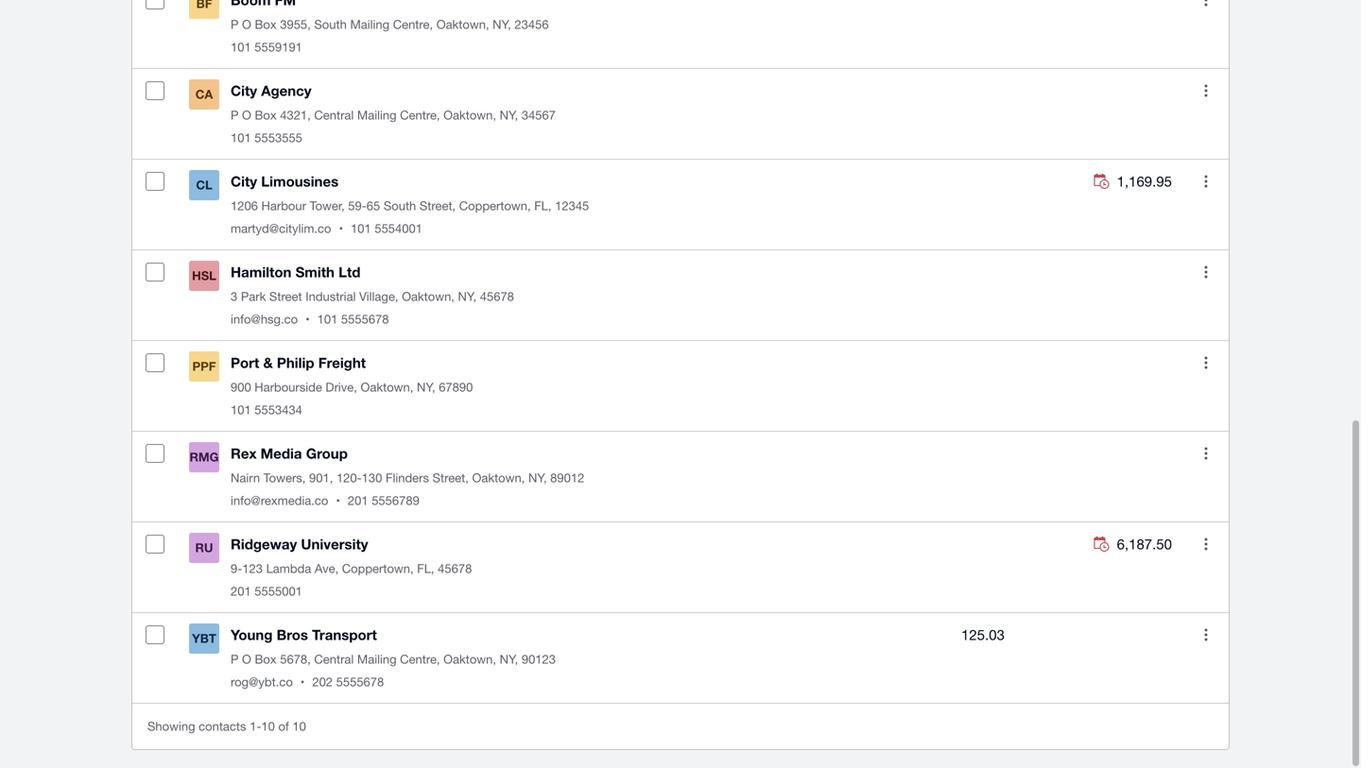 Task type: locate. For each thing, give the bounding box(es) containing it.
201
[[348, 494, 368, 508], [231, 585, 251, 599]]

201 down 120-
[[348, 494, 368, 508]]

1 horizontal spatial coppertown,
[[459, 199, 531, 213]]

9-
[[231, 562, 242, 577]]

ny, inside "young bros transport p o box 5678, central mailing centre, oaktown, ny, 90123 rog@ybt.co • 202 5555678"
[[500, 653, 518, 667]]

120-
[[337, 471, 362, 486]]

oaktown, left 23456
[[437, 17, 489, 32]]

oaktown,
[[437, 17, 489, 32], [444, 108, 496, 123], [402, 290, 455, 304], [361, 380, 414, 395], [472, 471, 525, 486], [444, 653, 496, 667]]

1 vertical spatial south
[[384, 199, 416, 213]]

3 more row options image from the top
[[1188, 254, 1225, 291]]

101 down 900
[[231, 403, 251, 418]]

o
[[242, 17, 251, 32], [242, 108, 251, 123], [242, 653, 251, 667]]

harbourside
[[255, 380, 322, 395]]

lambda
[[266, 562, 311, 577]]

10 right the 'of' on the left bottom
[[293, 720, 306, 734]]

2 more row options image from the top
[[1188, 435, 1225, 473]]

0 vertical spatial centre,
[[393, 17, 433, 32]]

1 box from the top
[[255, 17, 277, 32]]

box
[[255, 17, 277, 32], [255, 108, 277, 123], [255, 653, 277, 667]]

2 central from the top
[[314, 653, 354, 667]]

5553555
[[255, 131, 302, 145]]

2 o from the top
[[242, 108, 251, 123]]

city right ca
[[231, 82, 257, 99]]

ny, left 23456
[[493, 17, 511, 32]]

101 inside port & philip freight 900 harbourside drive, oaktown, ny, 67890 101 5553434
[[231, 403, 251, 418]]

ny, left 90123
[[500, 653, 518, 667]]

showing
[[148, 720, 195, 734]]

p down young
[[231, 653, 239, 667]]

5555678
[[341, 312, 389, 327], [336, 675, 384, 690]]

1 vertical spatial more row options image
[[1188, 435, 1225, 473]]

fl,
[[534, 199, 552, 213], [417, 562, 435, 577]]

2 p from the top
[[231, 108, 239, 123]]

o inside 'p o box 3955, south mailing centre, oaktown, ny, 23456 101 5559191'
[[242, 17, 251, 32]]

central
[[314, 108, 354, 123], [314, 653, 354, 667]]

1,169.95
[[1117, 173, 1173, 190]]

1 vertical spatial p
[[231, 108, 239, 123]]

125.03 link
[[962, 624, 1005, 647]]

0 vertical spatial 201
[[348, 494, 368, 508]]

city inside city agency p o box 4321, central mailing centre, oaktown, ny, 34567 101 5553555
[[231, 82, 257, 99]]

2 box from the top
[[255, 108, 277, 123]]

more row options image
[[1188, 0, 1225, 19], [1188, 163, 1225, 201], [1188, 254, 1225, 291], [1188, 344, 1225, 382], [1188, 617, 1225, 655]]

coppertown, left 12345
[[459, 199, 531, 213]]

port
[[231, 355, 259, 372]]

130
[[362, 471, 382, 486]]

oaktown, left 34567
[[444, 108, 496, 123]]

3 box from the top
[[255, 653, 277, 667]]

67890
[[439, 380, 473, 395]]

• down industrial
[[305, 312, 310, 327]]

0 vertical spatial street,
[[420, 199, 456, 213]]

fl, down 5556789
[[417, 562, 435, 577]]

south
[[314, 17, 347, 32], [384, 199, 416, 213]]

nairn
[[231, 471, 260, 486]]

2 vertical spatial centre,
[[400, 653, 440, 667]]

1 horizontal spatial 10
[[293, 720, 306, 734]]

o down young
[[242, 653, 251, 667]]

1 horizontal spatial fl,
[[534, 199, 552, 213]]

1 vertical spatial central
[[314, 653, 354, 667]]

1 horizontal spatial 201
[[348, 494, 368, 508]]

coppertown,
[[459, 199, 531, 213], [342, 562, 414, 577]]

101 left 5559191
[[231, 40, 251, 55]]

more row options image for city limousines
[[1188, 163, 1225, 201]]

centre, inside 'p o box 3955, south mailing centre, oaktown, ny, 23456 101 5559191'
[[393, 17, 433, 32]]

1-
[[250, 720, 261, 734]]

• down 120-
[[336, 494, 340, 508]]

1 vertical spatial street,
[[433, 471, 469, 486]]

101 left 5553555
[[231, 131, 251, 145]]

oaktown, right drive,
[[361, 380, 414, 395]]

more row options image for ridgeway university
[[1188, 526, 1225, 564]]

city up '1206' on the left of page
[[231, 173, 257, 190]]

59-
[[348, 199, 367, 213]]

202
[[312, 675, 333, 690]]

1 horizontal spatial 45678
[[480, 290, 514, 304]]

smith
[[296, 264, 335, 281]]

central up 202
[[314, 653, 354, 667]]

park
[[241, 290, 266, 304]]

5555678 down village,
[[341, 312, 389, 327]]

flinders
[[386, 471, 429, 486]]

2 vertical spatial mailing
[[357, 653, 397, 667]]

ave,
[[315, 562, 339, 577]]

city
[[231, 82, 257, 99], [231, 173, 257, 190]]

bros
[[277, 627, 308, 644]]

hsl
[[192, 269, 216, 283]]

street
[[269, 290, 302, 304]]

south up 5554001
[[384, 199, 416, 213]]

5 more row options image from the top
[[1188, 617, 1225, 655]]

central right 4321,
[[314, 108, 354, 123]]

p
[[231, 17, 239, 32], [231, 108, 239, 123], [231, 653, 239, 667]]

0 vertical spatial city
[[231, 82, 257, 99]]

0 vertical spatial more row options image
[[1188, 72, 1225, 110]]

p left 3955,
[[231, 17, 239, 32]]

coppertown, down the university
[[342, 562, 414, 577]]

fl, inside the "city limousines 1206 harbour tower, 59-65 south street, coppertown, fl, 12345 martyd@citylim.co • 101 5554001"
[[534, 199, 552, 213]]

1 horizontal spatial south
[[384, 199, 416, 213]]

street, right flinders
[[433, 471, 469, 486]]

1 central from the top
[[314, 108, 354, 123]]

martyd@citylim.co
[[231, 221, 331, 236]]

5556789
[[372, 494, 420, 508]]

0 vertical spatial south
[[314, 17, 347, 32]]

mailing right 3955,
[[350, 17, 390, 32]]

rex media group nairn towers, 901, 120-130 flinders street, oaktown, ny, 89012 info@rexmedia.co • 201 5556789
[[231, 446, 585, 508]]

p o box 3955, south mailing centre, oaktown, ny, 23456 101 5559191
[[231, 17, 549, 55]]

2 more row options image from the top
[[1188, 163, 1225, 201]]

2 vertical spatial p
[[231, 653, 239, 667]]

101 down industrial
[[317, 312, 338, 327]]

street, inside the "city limousines 1206 harbour tower, 59-65 south street, coppertown, fl, 12345 martyd@citylim.co • 101 5554001"
[[420, 199, 456, 213]]

ny, left 34567
[[500, 108, 518, 123]]

10
[[261, 720, 275, 734], [293, 720, 306, 734]]

of
[[278, 720, 289, 734]]

0 horizontal spatial 10
[[261, 720, 275, 734]]

101 inside city agency p o box 4321, central mailing centre, oaktown, ny, 34567 101 5553555
[[231, 131, 251, 145]]

125.03
[[962, 627, 1005, 644]]

mailing down transport at the bottom left of page
[[357, 653, 397, 667]]

ny, left 89012
[[529, 471, 547, 486]]

1 p from the top
[[231, 17, 239, 32]]

90123
[[522, 653, 556, 667]]

fl, left 12345
[[534, 199, 552, 213]]

1 vertical spatial box
[[255, 108, 277, 123]]

1 vertical spatial coppertown,
[[342, 562, 414, 577]]

3955,
[[280, 17, 311, 32]]

p left 4321,
[[231, 108, 239, 123]]

box up 5553555
[[255, 108, 277, 123]]

3 more row options image from the top
[[1188, 526, 1225, 564]]

box up 5559191
[[255, 17, 277, 32]]

6,187.50 link
[[1095, 534, 1173, 556]]

2 city from the top
[[231, 173, 257, 190]]

oaktown, left 89012
[[472, 471, 525, 486]]

rog@ybt.co
[[231, 675, 293, 690]]

1 vertical spatial fl,
[[417, 562, 435, 577]]

1 vertical spatial 201
[[231, 585, 251, 599]]

2 vertical spatial box
[[255, 653, 277, 667]]

0 horizontal spatial coppertown,
[[342, 562, 414, 577]]

ny,
[[493, 17, 511, 32], [500, 108, 518, 123], [458, 290, 477, 304], [417, 380, 436, 395], [529, 471, 547, 486], [500, 653, 518, 667]]

• down tower,
[[339, 221, 343, 236]]

3 p from the top
[[231, 653, 239, 667]]

• inside hamilton smith ltd 3 park street industrial village, oaktown, ny, 45678 info@hsg.co • 101 5555678
[[305, 312, 310, 327]]

0 vertical spatial o
[[242, 17, 251, 32]]

more row options image
[[1188, 72, 1225, 110], [1188, 435, 1225, 473], [1188, 526, 1225, 564]]

transport
[[312, 627, 377, 644]]

ny, inside city agency p o box 4321, central mailing centre, oaktown, ny, 34567 101 5553555
[[500, 108, 518, 123]]

•
[[339, 221, 343, 236], [305, 312, 310, 327], [336, 494, 340, 508], [300, 675, 305, 690]]

0 vertical spatial 5555678
[[341, 312, 389, 327]]

0 vertical spatial mailing
[[350, 17, 390, 32]]

ny, right village,
[[458, 290, 477, 304]]

city inside the "city limousines 1206 harbour tower, 59-65 south street, coppertown, fl, 12345 martyd@citylim.co • 101 5554001"
[[231, 173, 257, 190]]

2 vertical spatial more row options image
[[1188, 526, 1225, 564]]

1 more row options image from the top
[[1188, 0, 1225, 19]]

201 down 9- on the left
[[231, 585, 251, 599]]

harbour
[[261, 199, 306, 213]]

ru
[[195, 541, 213, 556]]

0 vertical spatial fl,
[[534, 199, 552, 213]]

• inside "young bros transport p o box 5678, central mailing centre, oaktown, ny, 90123 rog@ybt.co • 202 5555678"
[[300, 675, 305, 690]]

centre,
[[393, 17, 433, 32], [400, 108, 440, 123], [400, 653, 440, 667]]

street, inside rex media group nairn towers, 901, 120-130 flinders street, oaktown, ny, 89012 info@rexmedia.co • 201 5556789
[[433, 471, 469, 486]]

street, up 5554001
[[420, 199, 456, 213]]

centre, inside "young bros transport p o box 5678, central mailing centre, oaktown, ny, 90123 rog@ybt.co • 202 5555678"
[[400, 653, 440, 667]]

2 vertical spatial o
[[242, 653, 251, 667]]

1 vertical spatial o
[[242, 108, 251, 123]]

ny, left 67890
[[417, 380, 436, 395]]

0 vertical spatial central
[[314, 108, 354, 123]]

45678 inside hamilton smith ltd 3 park street industrial village, oaktown, ny, 45678 info@hsg.co • 101 5555678
[[480, 290, 514, 304]]

oaktown, left 90123
[[444, 653, 496, 667]]

more row options image for port & philip freight
[[1188, 344, 1225, 382]]

oaktown, right village,
[[402, 290, 455, 304]]

101 down 59-
[[351, 221, 371, 236]]

1 vertical spatial centre,
[[400, 108, 440, 123]]

ppf
[[192, 360, 216, 374]]

1 vertical spatial mailing
[[357, 108, 397, 123]]

philip
[[277, 355, 314, 372]]

drive,
[[326, 380, 357, 395]]

street,
[[420, 199, 456, 213], [433, 471, 469, 486]]

box inside "young bros transport p o box 5678, central mailing centre, oaktown, ny, 90123 rog@ybt.co • 202 5555678"
[[255, 653, 277, 667]]

0 horizontal spatial south
[[314, 17, 347, 32]]

0 vertical spatial coppertown,
[[459, 199, 531, 213]]

ltd
[[339, 264, 361, 281]]

0 vertical spatial box
[[255, 17, 277, 32]]

0 horizontal spatial 45678
[[438, 562, 472, 577]]

5555678 inside "young bros transport p o box 5678, central mailing centre, oaktown, ny, 90123 rog@ybt.co • 202 5555678"
[[336, 675, 384, 690]]

2 10 from the left
[[293, 720, 306, 734]]

city for city limousines
[[231, 173, 257, 190]]

5553434
[[255, 403, 302, 418]]

oaktown, inside port & philip freight 900 harbourside drive, oaktown, ny, 67890 101 5553434
[[361, 380, 414, 395]]

city for city agency
[[231, 82, 257, 99]]

o left 3955,
[[242, 17, 251, 32]]

mailing down 'p o box 3955, south mailing centre, oaktown, ny, 23456 101 5559191'
[[357, 108, 397, 123]]

45678
[[480, 290, 514, 304], [438, 562, 472, 577]]

1 vertical spatial city
[[231, 173, 257, 190]]

coppertown, inside the "city limousines 1206 harbour tower, 59-65 south street, coppertown, fl, 12345 martyd@citylim.co • 101 5554001"
[[459, 199, 531, 213]]

ny, inside rex media group nairn towers, 901, 120-130 flinders street, oaktown, ny, 89012 info@rexmedia.co • 201 5556789
[[529, 471, 547, 486]]

central inside "young bros transport p o box 5678, central mailing centre, oaktown, ny, 90123 rog@ybt.co • 202 5555678"
[[314, 653, 354, 667]]

• left 202
[[300, 675, 305, 690]]

1 more row options image from the top
[[1188, 72, 1225, 110]]

o left 4321,
[[242, 108, 251, 123]]

central inside city agency p o box 4321, central mailing centre, oaktown, ny, 34567 101 5553555
[[314, 108, 354, 123]]

south right 3955,
[[314, 17, 347, 32]]

4321,
[[280, 108, 311, 123]]

1 city from the top
[[231, 82, 257, 99]]

1 vertical spatial 5555678
[[336, 675, 384, 690]]

0 vertical spatial 45678
[[480, 290, 514, 304]]

group
[[306, 446, 348, 463]]

10 left the 'of' on the left bottom
[[261, 720, 275, 734]]

1 vertical spatial 45678
[[438, 562, 472, 577]]

4 more row options image from the top
[[1188, 344, 1225, 382]]

mailing
[[350, 17, 390, 32], [357, 108, 397, 123], [357, 653, 397, 667]]

rmg
[[190, 450, 219, 465]]

0 vertical spatial p
[[231, 17, 239, 32]]

0 horizontal spatial fl,
[[417, 562, 435, 577]]

3 o from the top
[[242, 653, 251, 667]]

6,187.50
[[1117, 536, 1173, 553]]

1 o from the top
[[242, 17, 251, 32]]

box up the rog@ybt.co
[[255, 653, 277, 667]]

0 horizontal spatial 201
[[231, 585, 251, 599]]

ridgeway
[[231, 536, 297, 553]]

5555678 right 202
[[336, 675, 384, 690]]

101
[[231, 40, 251, 55], [231, 131, 251, 145], [351, 221, 371, 236], [317, 312, 338, 327], [231, 403, 251, 418]]



Task type: vqa. For each thing, say whether or not it's contained in the screenshot.
YBT
yes



Task type: describe. For each thing, give the bounding box(es) containing it.
university
[[301, 536, 368, 553]]

oaktown, inside "young bros transport p o box 5678, central mailing centre, oaktown, ny, 90123 rog@ybt.co • 202 5555678"
[[444, 653, 496, 667]]

101 inside 'p o box 3955, south mailing centre, oaktown, ny, 23456 101 5559191'
[[231, 40, 251, 55]]

oaktown, inside hamilton smith ltd 3 park street industrial village, oaktown, ny, 45678 info@hsg.co • 101 5555678
[[402, 290, 455, 304]]

showing contacts 1-10 of 10
[[148, 720, 306, 734]]

89012
[[550, 471, 585, 486]]

ny, inside port & philip freight 900 harbourside drive, oaktown, ny, 67890 101 5553434
[[417, 380, 436, 395]]

more row options image for hamilton smith ltd
[[1188, 254, 1225, 291]]

3
[[231, 290, 238, 304]]

5559191
[[255, 40, 302, 55]]

900
[[231, 380, 251, 395]]

rex
[[231, 446, 257, 463]]

box inside 'p o box 3955, south mailing centre, oaktown, ny, 23456 101 5559191'
[[255, 17, 277, 32]]

media
[[261, 446, 302, 463]]

p inside "young bros transport p o box 5678, central mailing centre, oaktown, ny, 90123 rog@ybt.co • 202 5555678"
[[231, 653, 239, 667]]

towers,
[[263, 471, 306, 486]]

1,169.95 link
[[1095, 170, 1173, 193]]

info@rexmedia.co
[[231, 494, 328, 508]]

• inside rex media group nairn towers, 901, 120-130 flinders street, oaktown, ny, 89012 info@rexmedia.co • 201 5556789
[[336, 494, 340, 508]]

p inside 'p o box 3955, south mailing centre, oaktown, ny, 23456 101 5559191'
[[231, 17, 239, 32]]

ny, inside hamilton smith ltd 3 park street industrial village, oaktown, ny, 45678 info@hsg.co • 101 5555678
[[458, 290, 477, 304]]

limousines
[[261, 173, 339, 190]]

ca
[[195, 87, 213, 102]]

23456
[[515, 17, 549, 32]]

cl
[[196, 178, 212, 193]]

oaktown, inside city agency p o box 4321, central mailing centre, oaktown, ny, 34567 101 5553555
[[444, 108, 496, 123]]

hamilton
[[231, 264, 292, 281]]

hamilton smith ltd 3 park street industrial village, oaktown, ny, 45678 info@hsg.co • 101 5555678
[[231, 264, 514, 327]]

ny, inside 'p o box 3955, south mailing centre, oaktown, ny, 23456 101 5559191'
[[493, 17, 511, 32]]

more row options image for city agency
[[1188, 72, 1225, 110]]

city agency p o box 4321, central mailing centre, oaktown, ny, 34567 101 5553555
[[231, 82, 556, 145]]

fl, inside 'ridgeway university 9-123 lambda ave, coppertown, fl, 45678 201 5555001'
[[417, 562, 435, 577]]

901,
[[309, 471, 333, 486]]

industrial
[[306, 290, 356, 304]]

201 inside rex media group nairn towers, 901, 120-130 flinders street, oaktown, ny, 89012 info@rexmedia.co • 201 5556789
[[348, 494, 368, 508]]

south inside 'p o box 3955, south mailing centre, oaktown, ny, 23456 101 5559191'
[[314, 17, 347, 32]]

mailing inside 'p o box 3955, south mailing centre, oaktown, ny, 23456 101 5559191'
[[350, 17, 390, 32]]

oaktown, inside rex media group nairn towers, 901, 120-130 flinders street, oaktown, ny, 89012 info@rexmedia.co • 201 5556789
[[472, 471, 525, 486]]

1 10 from the left
[[261, 720, 275, 734]]

65
[[367, 199, 380, 213]]

coppertown, inside 'ridgeway university 9-123 lambda ave, coppertown, fl, 45678 201 5555001'
[[342, 562, 414, 577]]

agency
[[261, 82, 312, 99]]

tower,
[[310, 199, 345, 213]]

5554001
[[375, 221, 423, 236]]

101 inside hamilton smith ltd 3 park street industrial village, oaktown, ny, 45678 info@hsg.co • 101 5555678
[[317, 312, 338, 327]]

o inside city agency p o box 4321, central mailing centre, oaktown, ny, 34567 101 5553555
[[242, 108, 251, 123]]

34567
[[522, 108, 556, 123]]

more row options image for young bros transport
[[1188, 617, 1225, 655]]

201 inside 'ridgeway university 9-123 lambda ave, coppertown, fl, 45678 201 5555001'
[[231, 585, 251, 599]]

freight
[[318, 355, 366, 372]]

101 inside the "city limousines 1206 harbour tower, 59-65 south street, coppertown, fl, 12345 martyd@citylim.co • 101 5554001"
[[351, 221, 371, 236]]

ybt
[[192, 632, 216, 647]]

oaktown, inside 'p o box 3955, south mailing centre, oaktown, ny, 23456 101 5559191'
[[437, 17, 489, 32]]

ridgeway university 9-123 lambda ave, coppertown, fl, 45678 201 5555001
[[231, 536, 472, 599]]

young
[[231, 627, 273, 644]]

more row options image for rex media group
[[1188, 435, 1225, 473]]

young bros transport p o box 5678, central mailing centre, oaktown, ny, 90123 rog@ybt.co • 202 5555678
[[231, 627, 556, 690]]

village,
[[359, 290, 399, 304]]

mailing inside city agency p o box 4321, central mailing centre, oaktown, ny, 34567 101 5553555
[[357, 108, 397, 123]]

port & philip freight 900 harbourside drive, oaktown, ny, 67890 101 5553434
[[231, 355, 473, 418]]

45678 inside 'ridgeway university 9-123 lambda ave, coppertown, fl, 45678 201 5555001'
[[438, 562, 472, 577]]

5555678 inside hamilton smith ltd 3 park street industrial village, oaktown, ny, 45678 info@hsg.co • 101 5555678
[[341, 312, 389, 327]]

&
[[263, 355, 273, 372]]

5678,
[[280, 653, 311, 667]]

p inside city agency p o box 4321, central mailing centre, oaktown, ny, 34567 101 5553555
[[231, 108, 239, 123]]

info@hsg.co
[[231, 312, 298, 327]]

o inside "young bros transport p o box 5678, central mailing centre, oaktown, ny, 90123 rog@ybt.co • 202 5555678"
[[242, 653, 251, 667]]

5555001
[[255, 585, 302, 599]]

• inside the "city limousines 1206 harbour tower, 59-65 south street, coppertown, fl, 12345 martyd@citylim.co • 101 5554001"
[[339, 221, 343, 236]]

contacts
[[199, 720, 246, 734]]

123
[[242, 562, 263, 577]]

box inside city agency p o box 4321, central mailing centre, oaktown, ny, 34567 101 5553555
[[255, 108, 277, 123]]

1206
[[231, 199, 258, 213]]

centre, inside city agency p o box 4321, central mailing centre, oaktown, ny, 34567 101 5553555
[[400, 108, 440, 123]]

south inside the "city limousines 1206 harbour tower, 59-65 south street, coppertown, fl, 12345 martyd@citylim.co • 101 5554001"
[[384, 199, 416, 213]]

city limousines 1206 harbour tower, 59-65 south street, coppertown, fl, 12345 martyd@citylim.co • 101 5554001
[[231, 173, 589, 236]]

mailing inside "young bros transport p o box 5678, central mailing centre, oaktown, ny, 90123 rog@ybt.co • 202 5555678"
[[357, 653, 397, 667]]

12345
[[555, 199, 589, 213]]



